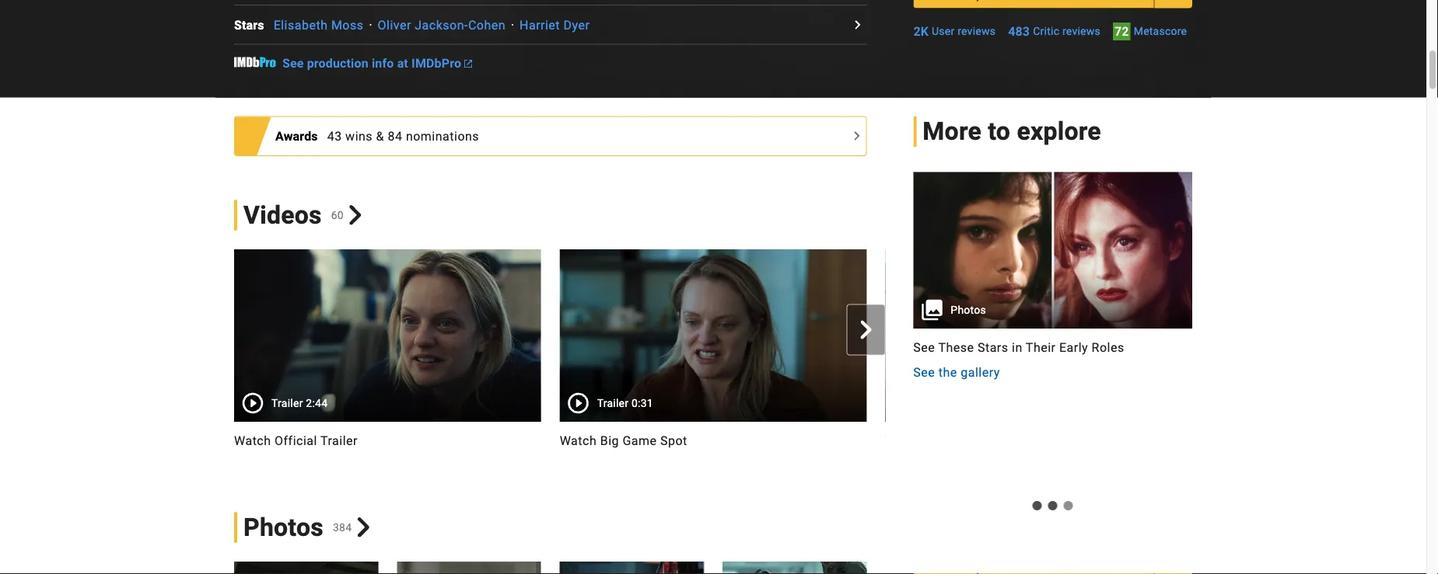 Task type: locate. For each thing, give the bounding box(es) containing it.
trailer 0:31
[[597, 397, 653, 410]]

1 horizontal spatial reviews
[[1063, 25, 1101, 38]]

nash edgerton and elisabeth moss in the invisible man (2020) image
[[723, 562, 867, 575]]

cohen
[[468, 18, 506, 33]]

group containing watch official trailer
[[215, 249, 1193, 469]]

0 vertical spatial see
[[282, 56, 304, 71]]

stars left the elisabeth
[[234, 17, 264, 32]]

trailer 2:44 group
[[234, 249, 541, 422]]

0 vertical spatial chevron right inline image
[[857, 321, 875, 339]]

group
[[914, 172, 1193, 382], [215, 249, 1193, 469], [886, 249, 1193, 422]]

oliver jackson-cohen
[[378, 18, 506, 33]]

photos
[[951, 304, 986, 317], [243, 513, 324, 542]]

2 vertical spatial see
[[914, 365, 935, 380]]

photos link
[[914, 172, 1193, 329]]

stars left the in
[[978, 341, 1009, 355]]

1 horizontal spatial watch
[[560, 434, 597, 448]]

the
[[939, 365, 957, 380]]

user
[[932, 25, 955, 38]]

harriet dyer button
[[520, 18, 590, 33]]

watch left #1
[[886, 434, 923, 448]]

2 horizontal spatial watch
[[886, 434, 923, 448]]

see inside 'button'
[[914, 365, 935, 380]]

1 vertical spatial see
[[914, 341, 935, 355]]

1 vertical spatial stars
[[978, 341, 1009, 355]]

1 horizontal spatial photos
[[951, 304, 986, 317]]

reviews for 2k
[[958, 25, 996, 38]]

see these stars in their early roles
[[914, 341, 1125, 355]]

big game spot image
[[560, 249, 867, 422]]

at
[[397, 56, 408, 71]]

trailer inside group
[[271, 397, 303, 410]]

0 horizontal spatial stars
[[234, 17, 264, 32]]

jackson-
[[415, 18, 468, 33]]

more to explore
[[923, 117, 1101, 146]]

see left these
[[914, 341, 935, 355]]

videos
[[243, 201, 322, 230]]

more
[[923, 117, 982, 146]]

reviews inside 483 critic reviews
[[1063, 25, 1101, 38]]

info
[[372, 56, 394, 71]]

see left the
[[914, 365, 935, 380]]

&
[[376, 129, 384, 144]]

official trailer image
[[234, 249, 541, 422]]

production art image
[[914, 172, 1193, 329]]

watch left big
[[560, 434, 597, 448]]

trailer 0:31 link
[[560, 250, 867, 422]]

see down the elisabeth
[[282, 56, 304, 71]]

watch left official
[[234, 434, 271, 448]]

elisabeth
[[274, 18, 328, 33]]

chevron right inline image
[[857, 321, 875, 339], [353, 518, 373, 538]]

trailer left 0:31
[[597, 397, 629, 410]]

43
[[327, 129, 342, 144]]

trailer 2:44 link
[[234, 250, 541, 422]]

watch
[[234, 434, 271, 448], [560, 434, 597, 448], [886, 434, 923, 448]]

imdbpro
[[412, 56, 461, 71]]

1 elisabeth moss in the invisible man (2020) image from the left
[[234, 562, 378, 575]]

trailer left 2:44
[[271, 397, 303, 410]]

1 vertical spatial chevron right inline image
[[353, 518, 373, 538]]

stars
[[234, 17, 264, 32], [978, 341, 1009, 355]]

critic
[[1033, 25, 1060, 38]]

0 horizontal spatial reviews
[[958, 25, 996, 38]]

2 elisabeth moss in the invisible man (2020) image from the left
[[397, 562, 541, 575]]

see
[[282, 56, 304, 71], [914, 341, 935, 355], [914, 365, 935, 380]]

awards button
[[275, 127, 327, 146]]

483 critic reviews
[[1008, 24, 1101, 39]]

group containing see these stars in their early roles
[[914, 172, 1193, 382]]

1 reviews from the left
[[958, 25, 996, 38]]

these
[[938, 341, 974, 355]]

trailer #1 image
[[886, 249, 1193, 422]]

2 watch from the left
[[560, 434, 597, 448]]

photos up these
[[951, 304, 986, 317]]

watch official trailer
[[234, 434, 358, 448]]

2 reviews from the left
[[1063, 25, 1101, 38]]

reviews
[[958, 25, 996, 38], [1063, 25, 1101, 38]]

chevron right inline image
[[345, 205, 365, 225]]

0 vertical spatial stars
[[234, 17, 264, 32]]

harriet
[[520, 18, 560, 33]]

1 horizontal spatial stars
[[978, 341, 1009, 355]]

2 horizontal spatial elisabeth moss in the invisible man (2020) image
[[560, 562, 704, 575]]

reviews right user at the right of the page
[[958, 25, 996, 38]]

official
[[275, 434, 317, 448]]

483
[[1008, 24, 1030, 39]]

reviews right critic at the top right of page
[[1063, 25, 1101, 38]]

2:44
[[306, 397, 328, 410]]

in
[[1012, 341, 1023, 355]]

0:31
[[632, 397, 653, 410]]

1 horizontal spatial elisabeth moss in the invisible man (2020) image
[[397, 562, 541, 575]]

72
[[1115, 24, 1129, 39]]

to
[[988, 117, 1011, 146]]

see for see these stars in their early roles
[[914, 341, 935, 355]]

reviews inside 2k user reviews
[[958, 25, 996, 38]]

3 watch from the left
[[886, 434, 923, 448]]

0 horizontal spatial elisabeth moss in the invisible man (2020) image
[[234, 562, 378, 575]]

photos left 384
[[243, 513, 324, 542]]

trailer
[[271, 397, 303, 410], [597, 397, 629, 410], [321, 434, 358, 448], [926, 434, 963, 448]]

elisabeth moss in the invisible man (2020) image
[[234, 562, 378, 575], [397, 562, 541, 575], [560, 562, 704, 575]]

watch official trailer group
[[234, 249, 541, 469]]

see the gallery
[[914, 365, 1000, 380]]

1 watch from the left
[[234, 434, 271, 448]]

0 horizontal spatial watch
[[234, 434, 271, 448]]

stars button
[[234, 15, 274, 34]]

1 horizontal spatial chevron right inline image
[[857, 321, 875, 339]]

1 vertical spatial photos
[[243, 513, 324, 542]]

explore
[[1017, 117, 1101, 146]]

see for see the gallery
[[914, 365, 935, 380]]

0 vertical spatial photos
[[951, 304, 986, 317]]



Task type: vqa. For each thing, say whether or not it's contained in the screenshot.
Watch Big Game Spot group
yes



Task type: describe. For each thing, give the bounding box(es) containing it.
oliver jackson-cohen button
[[378, 18, 506, 33]]

watch big game spot group
[[560, 249, 867, 469]]

watch for watch trailer #1
[[886, 434, 923, 448]]

awards
[[275, 129, 318, 144]]

watch official trailer link
[[234, 432, 541, 450]]

2k
[[914, 24, 929, 39]]

harriet dyer
[[520, 18, 590, 33]]

see the gallery button
[[914, 363, 1000, 382]]

dyer
[[564, 18, 590, 33]]

watch trailer #1
[[886, 434, 982, 448]]

photos inside photos link
[[951, 304, 986, 317]]

game
[[623, 434, 657, 448]]

384
[[333, 521, 352, 534]]

big
[[600, 434, 619, 448]]

#1
[[966, 434, 982, 448]]

stars inside group
[[978, 341, 1009, 355]]

early
[[1059, 341, 1088, 355]]

elisabeth moss
[[274, 18, 364, 33]]

see more awards and nominations image
[[847, 127, 866, 146]]

production
[[307, 56, 369, 71]]

trailer 0:31 group
[[560, 249, 867, 422]]

gallery
[[961, 365, 1000, 380]]

0 horizontal spatial photos
[[243, 513, 324, 542]]

see production info at imdbpro button
[[282, 56, 472, 71]]

watch for watch official trailer
[[234, 434, 271, 448]]

trailer 2:44
[[271, 397, 328, 410]]

trailer left #1
[[926, 434, 963, 448]]

2k user reviews
[[914, 24, 996, 39]]

72 metascore
[[1115, 24, 1187, 39]]

photos group
[[914, 172, 1193, 329]]

spot
[[660, 434, 688, 448]]

see production info at imdbpro
[[282, 56, 461, 71]]

trailer right official
[[321, 434, 358, 448]]

wins
[[345, 129, 373, 144]]

their
[[1026, 341, 1056, 355]]

aldis hodge at an event for the invisible man (2020) image
[[886, 562, 1030, 575]]

reviews for 483
[[1063, 25, 1101, 38]]

watch big game spot
[[560, 434, 688, 448]]

84
[[388, 129, 403, 144]]

43 wins & 84 nominations
[[327, 129, 479, 144]]

launch inline image
[[465, 60, 472, 68]]

nominations
[[406, 129, 479, 144]]

see for see production info at imdbpro
[[282, 56, 304, 71]]

0 horizontal spatial chevron right inline image
[[353, 518, 373, 538]]

trailer inside watch big game spot group
[[597, 397, 629, 410]]

see full cast and crew image
[[848, 15, 867, 34]]

60
[[331, 209, 344, 222]]

watch trailer #1 group
[[886, 249, 1193, 469]]

stars inside button
[[234, 17, 264, 32]]

watch big game spot link
[[560, 432, 867, 450]]

elisabeth moss button
[[274, 18, 364, 33]]

roles
[[1092, 341, 1125, 355]]

moss
[[331, 18, 364, 33]]

oliver
[[378, 18, 411, 33]]

metascore
[[1134, 25, 1187, 38]]

watch for watch big game spot
[[560, 434, 597, 448]]

chevron right inline image inside group
[[857, 321, 875, 339]]

3 elisabeth moss in the invisible man (2020) image from the left
[[560, 562, 704, 575]]

see these stars in their early roles link
[[914, 339, 1193, 357]]



